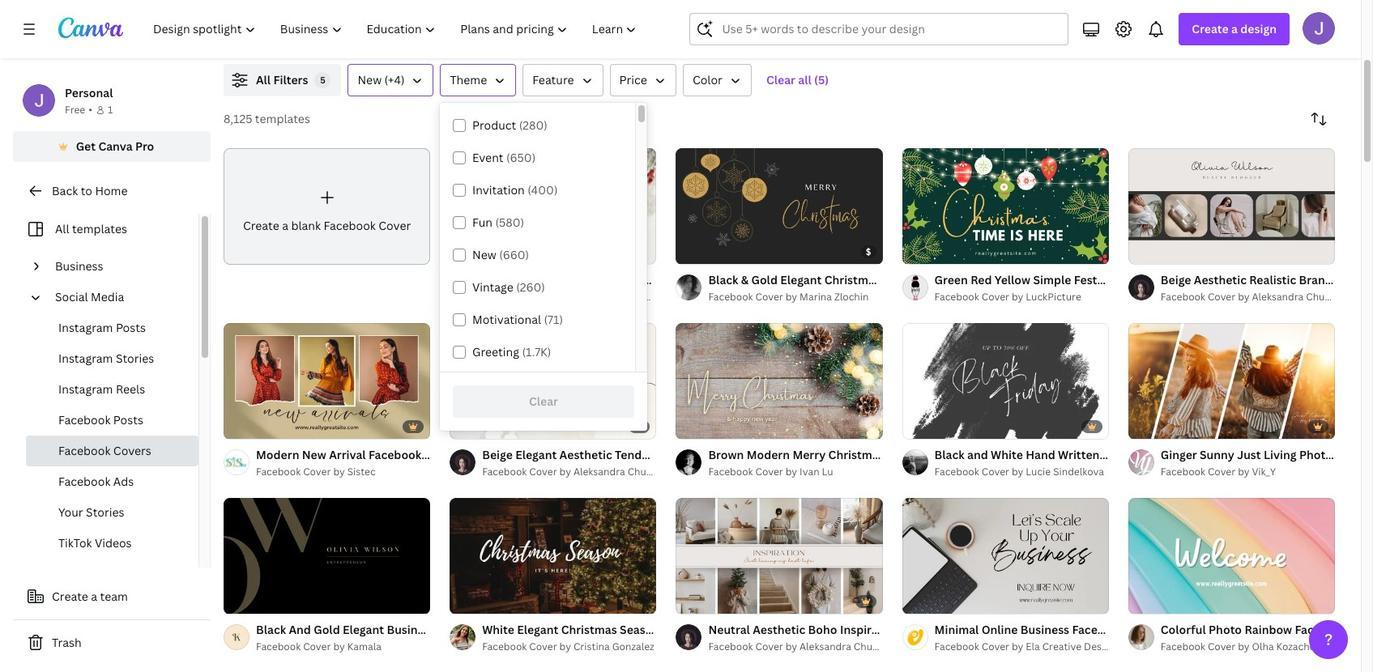 Task type: describe. For each thing, give the bounding box(es) containing it.
design
[[1240, 21, 1277, 36]]

black & gold elegant christmas baubles facebook cover image
[[676, 148, 883, 264]]

create for create a blank facebook cover
[[243, 218, 279, 233]]

ela
[[1026, 640, 1040, 653]]

8,125
[[224, 111, 252, 126]]

beige
[[482, 447, 513, 462]]

a for team
[[91, 589, 97, 604]]

instagram for instagram stories
[[58, 351, 113, 366]]

$
[[866, 245, 871, 258]]

white elegant christmas season facebook cover link
[[482, 621, 751, 639]]

invitation (400)
[[472, 182, 558, 198]]

facebook cover by aleksandra chubar link for beige elegant aesthetic tender beauty salon facebook cover image
[[482, 464, 662, 480]]

colorful
[[1161, 622, 1206, 637]]

create a design
[[1192, 21, 1277, 36]]

facebook cover by vik_y link
[[1161, 464, 1335, 480]]

cover inside colorful photo rainbow facebook cove facebook cover by olha kozachenko
[[1208, 640, 1236, 653]]

and
[[289, 622, 311, 637]]

back to home link
[[13, 175, 211, 207]]

luckpicture
[[1026, 290, 1081, 304]]

facebook cover by artamonovy_studio
[[482, 290, 675, 304]]

tender
[[615, 447, 653, 462]]

facebook cover by lucie sindelkova
[[934, 465, 1104, 479]]

all for all filters
[[256, 72, 271, 87]]

by inside facebook cover by luckpicture link
[[1012, 290, 1023, 304]]

cover inside facebook cover by luckpicture link
[[982, 290, 1009, 304]]

tiktok videos
[[58, 535, 132, 551]]

posts for facebook posts
[[113, 412, 143, 428]]

cover inside create a blank facebook cover element
[[378, 218, 411, 233]]

8,125 templates
[[224, 111, 310, 126]]

by inside colorful photo rainbow facebook cove facebook cover by olha kozachenko
[[1238, 640, 1250, 653]]

a for blank
[[282, 218, 288, 233]]

facebook posts link
[[26, 405, 198, 436]]

product (280)
[[472, 117, 547, 133]]

event
[[472, 150, 503, 165]]

colorful photo rainbow facebook cover image
[[1128, 498, 1335, 614]]

top level navigation element
[[143, 13, 651, 45]]

clear all (5)
[[766, 72, 829, 87]]

(400)
[[528, 182, 558, 198]]

marina
[[800, 290, 832, 304]]

gold for and
[[314, 622, 340, 637]]

aleksandra for beige aesthetic realistic brand mood board film photo collage facebook cover
[[1252, 290, 1304, 304]]

create for create a design
[[1192, 21, 1229, 36]]

invitation
[[472, 182, 525, 198]]

free •
[[65, 103, 92, 117]]

filters
[[273, 72, 308, 87]]

create a team
[[52, 589, 128, 604]]

social media
[[55, 289, 124, 305]]

(650)
[[506, 150, 536, 165]]

chubar inside beige elegant aesthetic tender beauty salon facebook cover facebook cover by aleksandra chubar
[[627, 465, 662, 479]]

minimal online business facebook cover photo facebook cover by ela creative designs
[[934, 622, 1196, 653]]

aesthetic
[[559, 447, 612, 462]]

instagram for instagram reels
[[58, 382, 113, 397]]

color button
[[683, 64, 752, 96]]

instagram posts link
[[26, 313, 198, 343]]

create for create a team
[[52, 589, 88, 604]]

lu
[[822, 465, 833, 479]]

modern new arrival facebook cover image
[[224, 323, 430, 439]]

facebook cover by aleksandra chubar link for beige aesthetic realistic brand mood board film photo collage facebook cover
[[1161, 289, 1340, 305]]

facebook posts
[[58, 412, 143, 428]]

name
[[438, 622, 471, 637]]

modern new arrival facebook cover link
[[256, 446, 457, 464]]

(71)
[[544, 312, 563, 327]]

your
[[58, 505, 83, 520]]

your stories
[[58, 505, 124, 520]]

christmas inside "brown modern merry christmas facebook cover facebook cover by ivan lu"
[[828, 447, 884, 462]]

&
[[741, 272, 749, 287]]

aleksandra inside beige elegant aesthetic tender beauty salon facebook cover facebook cover by aleksandra chubar
[[573, 465, 625, 479]]

minimal online business facebook cover photo link
[[934, 621, 1196, 639]]

covers
[[113, 443, 151, 458]]

instagram stories
[[58, 351, 154, 366]]

a for design
[[1231, 21, 1238, 36]]

posts for instagram posts
[[116, 320, 146, 335]]

business inside minimal online business facebook cover photo facebook cover by ela creative designs
[[1021, 622, 1069, 637]]

neutral aesthetic boho inspiration moodboard photo collage facebook cover image
[[676, 498, 883, 614]]

gonzalez
[[612, 640, 654, 653]]

back
[[52, 183, 78, 198]]

by inside 'black and gold elegant business name facebook cover facebook cover by kamala'
[[333, 640, 345, 653]]

white elegant christmas season facebook cover facebook cover by cristina gonzalez
[[482, 622, 751, 653]]

cover inside facebook cover by lucie sindelkova link
[[982, 465, 1009, 479]]

back to home
[[52, 183, 128, 198]]

cristina
[[573, 640, 610, 653]]

by inside black & gold elegant christmas baubles facebook cover facebook cover by marina zlochin
[[786, 290, 797, 304]]

elegant inside white elegant christmas season facebook cover facebook cover by cristina gonzalez
[[517, 622, 558, 637]]

sistec
[[347, 465, 376, 478]]

vintage (260)
[[472, 279, 545, 295]]

ginger
[[1161, 447, 1197, 462]]

white
[[482, 622, 514, 637]]

tiktok
[[58, 535, 92, 551]]

photo inside minimal online business facebook cover photo facebook cover by ela creative designs
[[1163, 622, 1196, 637]]

social media link
[[49, 282, 189, 313]]

black for black & gold elegant christmas baubles facebook cover
[[708, 272, 738, 287]]

all filters
[[256, 72, 308, 87]]

modern new arrival facebook cover facebook cover by sistec
[[256, 447, 457, 478]]

templates for 8,125 templates
[[255, 111, 310, 126]]

social
[[55, 289, 88, 305]]

black & gold elegant christmas baubles facebook cover facebook cover by marina zlochin
[[708, 272, 1018, 304]]

cover inside ginger sunny just living photo collage facebook cover by vik_y
[[1208, 465, 1236, 479]]

elegant inside 'black and gold elegant business name facebook cover facebook cover by kamala'
[[343, 622, 384, 637]]

all templates link
[[23, 214, 189, 245]]

stories for your stories
[[86, 505, 124, 520]]

facebook cover by kamala link
[[256, 639, 430, 655]]

elegant inside beige elegant aesthetic tender beauty salon facebook cover facebook cover by aleksandra chubar
[[515, 447, 557, 462]]

modern inside "brown modern merry christmas facebook cover facebook cover by ivan lu"
[[747, 447, 790, 462]]

by inside facebook cover by lucie sindelkova link
[[1012, 465, 1023, 479]]

•
[[88, 103, 92, 117]]

(+4)
[[384, 72, 405, 87]]

season
[[620, 622, 660, 637]]

templates for all templates
[[72, 221, 127, 237]]

white elegant christmas season facebook cover image
[[450, 498, 656, 614]]

instagram posts
[[58, 320, 146, 335]]

trash link
[[13, 627, 211, 659]]

facebook cover by olha kozachenko link
[[1161, 639, 1335, 655]]

feature
[[532, 72, 574, 87]]

team
[[100, 589, 128, 604]]

reels
[[116, 382, 145, 397]]

white and brown modern merry christmas and happy new year facebook cover image
[[450, 148, 656, 264]]

new (+4)
[[358, 72, 405, 87]]

by inside minimal online business facebook cover photo facebook cover by ela creative designs
[[1012, 640, 1023, 653]]

clear for clear all (5)
[[766, 72, 795, 87]]

fun (580)
[[472, 215, 524, 230]]

christmas inside black & gold elegant christmas baubles facebook cover facebook cover by marina zlochin
[[824, 272, 880, 287]]

fun
[[472, 215, 493, 230]]

chubar for beige aesthetic realistic brand mood board film photo collage facebook cover
[[1306, 290, 1340, 304]]

green red yellow simple festive illustration christmas quote facebook cover image
[[902, 148, 1109, 264]]

(5)
[[814, 72, 829, 87]]

facebook inside "link"
[[482, 290, 527, 304]]

black and gold elegant business name facebook cover link
[[256, 621, 562, 639]]

ginger sunny just living photo collage link
[[1161, 446, 1373, 464]]

ginger sunny just living photo collage facebook cover by vik_y
[[1161, 447, 1373, 479]]

Search search field
[[722, 14, 1058, 45]]

brown modern merry christmas facebook cover facebook cover by ivan lu
[[708, 447, 975, 479]]

christmas inside white elegant christmas season facebook cover facebook cover by cristina gonzalez
[[561, 622, 617, 637]]

lucie
[[1026, 465, 1051, 479]]



Task type: locate. For each thing, give the bounding box(es) containing it.
0 horizontal spatial photo
[[1163, 622, 1196, 637]]

new inside modern new arrival facebook cover facebook cover by sistec
[[302, 447, 326, 462]]

0 vertical spatial christmas
[[824, 272, 880, 287]]

beige elegant aesthetic tender beauty salon facebook cover image
[[450, 323, 656, 439]]

1 horizontal spatial business
[[387, 622, 435, 637]]

posts down reels
[[113, 412, 143, 428]]

photo inside ginger sunny just living photo collage facebook cover by vik_y
[[1299, 447, 1333, 462]]

creative
[[1042, 640, 1082, 653]]

3 instagram from the top
[[58, 382, 113, 397]]

product
[[472, 117, 516, 133]]

1 horizontal spatial modern
[[747, 447, 790, 462]]

facebook cover by lucie sindelkova link
[[934, 464, 1109, 480]]

facebook
[[324, 218, 376, 233], [930, 272, 983, 287], [482, 290, 527, 304], [708, 290, 753, 304], [934, 290, 979, 304], [1161, 290, 1205, 304], [58, 412, 110, 428], [58, 443, 110, 458], [369, 447, 421, 462], [731, 447, 784, 462], [887, 447, 940, 462], [256, 465, 301, 478], [482, 465, 527, 479], [708, 465, 753, 479], [934, 465, 979, 479], [1161, 465, 1205, 479], [58, 474, 110, 489], [473, 622, 526, 637], [662, 622, 715, 637], [1072, 622, 1125, 637], [1295, 622, 1348, 637], [256, 640, 301, 653], [482, 640, 527, 653], [708, 640, 753, 653], [934, 640, 979, 653], [1161, 640, 1205, 653]]

new left (660)
[[472, 247, 496, 262]]

0 horizontal spatial a
[[91, 589, 97, 604]]

0 vertical spatial clear
[[766, 72, 795, 87]]

new for new (+4)
[[358, 72, 382, 87]]

by inside beige elegant aesthetic tender beauty salon facebook cover facebook cover by aleksandra chubar
[[559, 465, 571, 479]]

1 vertical spatial facebook cover by aleksandra chubar link
[[482, 464, 662, 480]]

business up ela
[[1021, 622, 1069, 637]]

price
[[619, 72, 647, 87]]

1 vertical spatial new
[[472, 247, 496, 262]]

1 horizontal spatial new
[[358, 72, 382, 87]]

0 horizontal spatial aleksandra
[[573, 465, 625, 479]]

1 horizontal spatial gold
[[751, 272, 778, 287]]

a inside button
[[91, 589, 97, 604]]

1 horizontal spatial create
[[243, 218, 279, 233]]

by inside ginger sunny just living photo collage facebook cover by vik_y
[[1238, 465, 1250, 479]]

0 vertical spatial facebook cover by aleksandra chubar
[[1161, 290, 1340, 304]]

0 horizontal spatial business
[[55, 258, 103, 274]]

get canva pro
[[76, 139, 154, 154]]

instagram
[[58, 320, 113, 335], [58, 351, 113, 366], [58, 382, 113, 397]]

christmas up zlochin at the top of page
[[824, 272, 880, 287]]

0 vertical spatial templates
[[255, 111, 310, 126]]

elegant right beige
[[515, 447, 557, 462]]

1 horizontal spatial a
[[282, 218, 288, 233]]

templates down the all filters on the left top of the page
[[255, 111, 310, 126]]

2 horizontal spatial create
[[1192, 21, 1229, 36]]

theme
[[450, 72, 487, 87]]

zlochin
[[834, 290, 869, 304]]

0 vertical spatial instagram
[[58, 320, 113, 335]]

1 horizontal spatial chubar
[[854, 640, 888, 653]]

2 horizontal spatial a
[[1231, 21, 1238, 36]]

all templates
[[55, 221, 127, 237]]

(580)
[[495, 215, 524, 230]]

business inside 'black and gold elegant business name facebook cover facebook cover by kamala'
[[387, 622, 435, 637]]

1 horizontal spatial templates
[[255, 111, 310, 126]]

create left design
[[1192, 21, 1229, 36]]

canva
[[98, 139, 133, 154]]

2 vertical spatial instagram
[[58, 382, 113, 397]]

ads
[[113, 474, 134, 489]]

stories up reels
[[116, 351, 154, 366]]

0 vertical spatial chubar
[[1306, 290, 1340, 304]]

clear inside "button"
[[766, 72, 795, 87]]

2 horizontal spatial aleksandra
[[1252, 290, 1304, 304]]

facebook cover by aleksandra chubar link for neutral aesthetic boho inspiration moodboard photo collage facebook cover
[[708, 639, 888, 655]]

0 vertical spatial facebook cover by aleksandra chubar link
[[1161, 289, 1340, 305]]

1 vertical spatial stories
[[86, 505, 124, 520]]

2 vertical spatial new
[[302, 447, 326, 462]]

1 vertical spatial christmas
[[828, 447, 884, 462]]

0 vertical spatial black
[[708, 272, 738, 287]]

black left and
[[256, 622, 286, 637]]

gold up "facebook cover by kamala" link
[[314, 622, 340, 637]]

black and white hand written black friday sale facebook cover image
[[902, 323, 1109, 439]]

artamonovy_studio
[[573, 290, 675, 304]]

facebook cover by sistec link
[[256, 464, 430, 480]]

online
[[981, 622, 1018, 637]]

create left blank
[[243, 218, 279, 233]]

gold inside 'black and gold elegant business name facebook cover facebook cover by kamala'
[[314, 622, 340, 637]]

posts down social media link
[[116, 320, 146, 335]]

cover inside the facebook cover by artamonovy_studio "link"
[[529, 290, 557, 304]]

gold for &
[[751, 272, 778, 287]]

2 horizontal spatial chubar
[[1306, 290, 1340, 304]]

modern up facebook cover by ivan lu 'link'
[[747, 447, 790, 462]]

new left "arrival"
[[302, 447, 326, 462]]

clear button
[[453, 386, 634, 418]]

1 vertical spatial aleksandra
[[573, 465, 625, 479]]

clear all (5) button
[[758, 64, 837, 96]]

ivan
[[800, 465, 819, 479]]

instagram stories link
[[26, 343, 198, 374]]

facebook cover by marina zlochin link
[[708, 289, 883, 305]]

0 vertical spatial aleksandra
[[1252, 290, 1304, 304]]

elegant up facebook cover by cristina gonzalez link
[[517, 622, 558, 637]]

instagram up facebook posts
[[58, 382, 113, 397]]

colorful photo rainbow facebook cove link
[[1161, 621, 1373, 639]]

vik_y
[[1252, 465, 1276, 479]]

2 horizontal spatial new
[[472, 247, 496, 262]]

facebook cover by luckpicture
[[934, 290, 1081, 304]]

1 vertical spatial facebook cover by aleksandra chubar
[[708, 640, 888, 653]]

1 vertical spatial all
[[55, 221, 69, 237]]

by inside white elegant christmas season facebook cover facebook cover by cristina gonzalez
[[559, 640, 571, 653]]

clear left all
[[766, 72, 795, 87]]

by inside modern new arrival facebook cover facebook cover by sistec
[[333, 465, 345, 478]]

cover
[[378, 218, 411, 233], [986, 272, 1018, 287], [529, 290, 557, 304], [755, 290, 783, 304], [982, 290, 1009, 304], [1208, 290, 1236, 304], [424, 447, 457, 462], [787, 447, 820, 462], [943, 447, 975, 462], [303, 465, 331, 478], [529, 465, 557, 479], [755, 465, 783, 479], [982, 465, 1009, 479], [1208, 465, 1236, 479], [529, 622, 562, 637], [718, 622, 751, 637], [1128, 622, 1160, 637], [303, 640, 331, 653], [529, 640, 557, 653], [755, 640, 783, 653], [982, 640, 1009, 653], [1208, 640, 1236, 653]]

1 horizontal spatial clear
[[766, 72, 795, 87]]

facebook cover by luckpicture link
[[934, 289, 1109, 305]]

2 vertical spatial chubar
[[854, 640, 888, 653]]

2 horizontal spatial photo
[[1299, 447, 1333, 462]]

clear for clear
[[529, 394, 558, 409]]

free
[[65, 103, 85, 117]]

new inside button
[[358, 72, 382, 87]]

get
[[76, 139, 96, 154]]

facebook inside ginger sunny just living photo collage facebook cover by vik_y
[[1161, 465, 1205, 479]]

instagram up instagram reels
[[58, 351, 113, 366]]

facebook covers
[[58, 443, 151, 458]]

gold right '&'
[[751, 272, 778, 287]]

templates down back to home
[[72, 221, 127, 237]]

black inside 'black and gold elegant business name facebook cover facebook cover by kamala'
[[256, 622, 286, 637]]

brown modern merry christmas facebook cover image
[[676, 323, 883, 439]]

facebook ads link
[[26, 467, 198, 497]]

0 horizontal spatial new
[[302, 447, 326, 462]]

collage
[[1335, 447, 1373, 462]]

2 instagram from the top
[[58, 351, 113, 366]]

2 modern from the left
[[747, 447, 790, 462]]

photo inside colorful photo rainbow facebook cove facebook cover by olha kozachenko
[[1209, 622, 1242, 637]]

create a blank facebook cover element
[[224, 148, 430, 265]]

stories for instagram stories
[[116, 351, 154, 366]]

event (650)
[[472, 150, 536, 165]]

media
[[91, 289, 124, 305]]

2 horizontal spatial business
[[1021, 622, 1069, 637]]

0 vertical spatial gold
[[751, 272, 778, 287]]

by inside the facebook cover by artamonovy_studio "link"
[[559, 290, 571, 304]]

0 horizontal spatial create
[[52, 589, 88, 604]]

2 vertical spatial a
[[91, 589, 97, 604]]

0 horizontal spatial facebook cover by aleksandra chubar link
[[482, 464, 662, 480]]

1 vertical spatial templates
[[72, 221, 127, 237]]

modern inside modern new arrival facebook cover facebook cover by sistec
[[256, 447, 299, 462]]

by inside "brown modern merry christmas facebook cover facebook cover by ivan lu"
[[786, 465, 797, 479]]

facebook cover by artamonovy_studio link
[[482, 289, 675, 305]]

stories down facebook ads link
[[86, 505, 124, 520]]

olha
[[1252, 640, 1274, 653]]

5 filter options selected element
[[315, 72, 331, 88]]

stories
[[116, 351, 154, 366], [86, 505, 124, 520]]

clear inside button
[[529, 394, 558, 409]]

1 vertical spatial gold
[[314, 622, 340, 637]]

clear down (1.7k)
[[529, 394, 558, 409]]

new for new (660)
[[472, 247, 496, 262]]

1 horizontal spatial photo
[[1209, 622, 1242, 637]]

all down back
[[55, 221, 69, 237]]

videos
[[95, 535, 132, 551]]

5
[[320, 74, 325, 86]]

1 vertical spatial clear
[[529, 394, 558, 409]]

instagram down social media
[[58, 320, 113, 335]]

chubar for neutral aesthetic boho inspiration moodboard photo collage facebook cover
[[854, 640, 888, 653]]

create a team button
[[13, 581, 211, 613]]

feature button
[[523, 64, 603, 96]]

create inside button
[[52, 589, 88, 604]]

0 vertical spatial all
[[256, 72, 271, 87]]

2 vertical spatial facebook cover by aleksandra chubar link
[[708, 639, 888, 655]]

new left (+4)
[[358, 72, 382, 87]]

black and gold elegant business name facebook cover image
[[224, 498, 430, 614]]

1 vertical spatial posts
[[113, 412, 143, 428]]

1 modern from the left
[[256, 447, 299, 462]]

facebook cover by ela creative designs link
[[934, 639, 1121, 655]]

0 horizontal spatial chubar
[[627, 465, 662, 479]]

to
[[81, 183, 92, 198]]

Sort by button
[[1303, 103, 1335, 135]]

1 horizontal spatial black
[[708, 272, 738, 287]]

your stories link
[[26, 497, 198, 528]]

color
[[692, 72, 722, 87]]

1 instagram from the top
[[58, 320, 113, 335]]

facebook cover by aleksandra chubar for beige aesthetic realistic brand mood board film photo collage facebook cover facebook cover by aleksandra chubar link
[[1161, 290, 1340, 304]]

1 vertical spatial chubar
[[627, 465, 662, 479]]

1 vertical spatial instagram
[[58, 351, 113, 366]]

0 horizontal spatial templates
[[72, 221, 127, 237]]

create left team
[[52, 589, 88, 604]]

0 horizontal spatial black
[[256, 622, 286, 637]]

a
[[1231, 21, 1238, 36], [282, 218, 288, 233], [91, 589, 97, 604]]

merry
[[793, 447, 826, 462]]

all for all templates
[[55, 221, 69, 237]]

1 vertical spatial create
[[243, 218, 279, 233]]

0 vertical spatial create
[[1192, 21, 1229, 36]]

new (+4) button
[[348, 64, 434, 96]]

minimal
[[934, 622, 979, 637]]

all inside all templates link
[[55, 221, 69, 237]]

aleksandra
[[1252, 290, 1304, 304], [573, 465, 625, 479], [800, 640, 851, 653]]

None search field
[[690, 13, 1069, 45]]

beige elegant aesthetic tender beauty salon facebook cover link
[[482, 446, 820, 464]]

christmas up lu
[[828, 447, 884, 462]]

motivational (71)
[[472, 312, 563, 327]]

0 horizontal spatial gold
[[314, 622, 340, 637]]

0 vertical spatial posts
[[116, 320, 146, 335]]

chubar
[[1306, 290, 1340, 304], [627, 465, 662, 479], [854, 640, 888, 653]]

facebook cover by aleksandra chubar for facebook cover by aleksandra chubar link related to neutral aesthetic boho inspiration moodboard photo collage facebook cover
[[708, 640, 888, 653]]

business left name on the bottom left of page
[[387, 622, 435, 637]]

black left '&'
[[708, 272, 738, 287]]

facebook ads
[[58, 474, 134, 489]]

all left filters
[[256, 72, 271, 87]]

jacob simon image
[[1303, 12, 1335, 45]]

blank
[[291, 218, 321, 233]]

1 vertical spatial black
[[256, 622, 286, 637]]

sindelkova
[[1053, 465, 1104, 479]]

1 horizontal spatial all
[[256, 72, 271, 87]]

1
[[108, 103, 113, 117]]

0 horizontal spatial facebook cover by aleksandra chubar
[[708, 640, 888, 653]]

0 vertical spatial new
[[358, 72, 382, 87]]

0 vertical spatial stories
[[116, 351, 154, 366]]

black
[[708, 272, 738, 287], [256, 622, 286, 637]]

a left team
[[91, 589, 97, 604]]

0 horizontal spatial clear
[[529, 394, 558, 409]]

0 horizontal spatial all
[[55, 221, 69, 237]]

ginger sunny just living photo collage facebook cover image
[[1128, 323, 1335, 439]]

vintage
[[472, 279, 513, 295]]

elegant up facebook cover by marina zlochin 'link'
[[780, 272, 822, 287]]

1 horizontal spatial aleksandra
[[800, 640, 851, 653]]

arrival
[[329, 447, 366, 462]]

1 horizontal spatial facebook cover by aleksandra chubar
[[1161, 290, 1340, 304]]

just
[[1237, 447, 1261, 462]]

a inside 'dropdown button'
[[1231, 21, 1238, 36]]

beige aesthetic realistic brand mood board film photo collage facebook cover image
[[1128, 148, 1335, 264]]

personal
[[65, 85, 113, 100]]

elegant up kamala
[[343, 622, 384, 637]]

0 horizontal spatial modern
[[256, 447, 299, 462]]

minimal online business facebook cover photo image
[[902, 498, 1109, 614]]

brown modern merry christmas facebook cover link
[[708, 446, 975, 464]]

gold inside black & gold elegant christmas baubles facebook cover facebook cover by marina zlochin
[[751, 272, 778, 287]]

2 horizontal spatial facebook cover by aleksandra chubar link
[[1161, 289, 1340, 305]]

1 horizontal spatial facebook cover by aleksandra chubar link
[[708, 639, 888, 655]]

2 vertical spatial aleksandra
[[800, 640, 851, 653]]

business up social
[[55, 258, 103, 274]]

modern up the facebook cover by sistec link
[[256, 447, 299, 462]]

christmas up cristina
[[561, 622, 617, 637]]

trash
[[52, 635, 82, 650]]

aleksandra for neutral aesthetic boho inspiration moodboard photo collage facebook cover
[[800, 640, 851, 653]]

0 vertical spatial a
[[1231, 21, 1238, 36]]

facebook cover by ivan lu link
[[708, 464, 883, 480]]

2 vertical spatial create
[[52, 589, 88, 604]]

create inside 'dropdown button'
[[1192, 21, 1229, 36]]

black inside black & gold elegant christmas baubles facebook cover facebook cover by marina zlochin
[[708, 272, 738, 287]]

1 vertical spatial a
[[282, 218, 288, 233]]

elegant inside black & gold elegant christmas baubles facebook cover facebook cover by marina zlochin
[[780, 272, 822, 287]]

new (660)
[[472, 247, 529, 262]]

a left blank
[[282, 218, 288, 233]]

2 vertical spatial christmas
[[561, 622, 617, 637]]

instagram for instagram posts
[[58, 320, 113, 335]]

living
[[1264, 447, 1297, 462]]

black for black and gold elegant business name facebook cover
[[256, 622, 286, 637]]

a left design
[[1231, 21, 1238, 36]]

instagram reels link
[[26, 374, 198, 405]]



Task type: vqa. For each thing, say whether or not it's contained in the screenshot.


